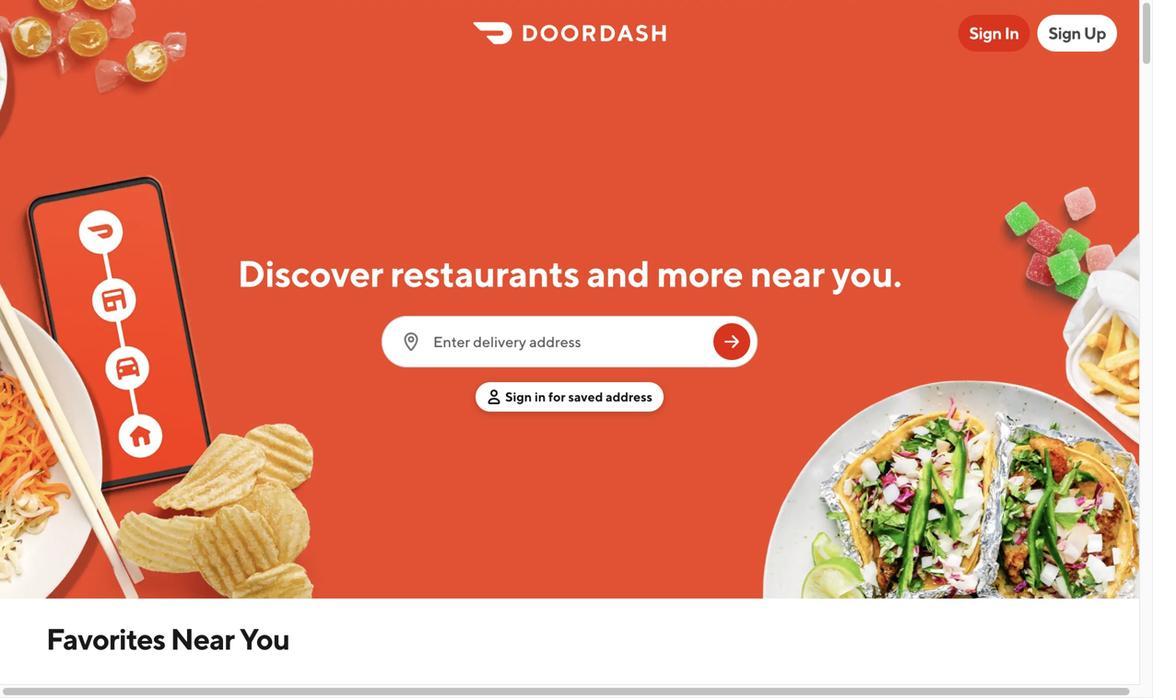 Task type: vqa. For each thing, say whether or not it's contained in the screenshot.
$19.99 in the $19.99 So Phresh Maximum Absorbency Leak Shield XXL Dog Potty Pads (10 ct)
no



Task type: locate. For each thing, give the bounding box(es) containing it.
find restaurants image
[[721, 331, 743, 353]]

0 horizontal spatial sign
[[505, 390, 532, 405]]

sign inside button
[[505, 390, 532, 405]]

sign in for saved address
[[505, 390, 653, 405]]

discover
[[238, 252, 383, 296]]

sign for sign up
[[1049, 23, 1081, 43]]

1 horizontal spatial sign
[[970, 23, 1002, 43]]

sign in link
[[959, 15, 1031, 52]]

and
[[587, 252, 650, 296]]

2 horizontal spatial sign
[[1049, 23, 1081, 43]]

sign up
[[1049, 23, 1107, 43]]

up
[[1084, 23, 1107, 43]]

sign
[[970, 23, 1002, 43], [1049, 23, 1081, 43], [505, 390, 532, 405]]

in
[[1005, 23, 1019, 43]]

saved
[[568, 390, 603, 405]]

address
[[606, 390, 653, 405]]

near
[[751, 252, 825, 296]]

sign for sign in
[[970, 23, 1002, 43]]



Task type: describe. For each thing, give the bounding box(es) containing it.
sign in
[[970, 23, 1019, 43]]

favorites near you
[[46, 622, 290, 657]]

favorites
[[46, 622, 165, 657]]

sign in for saved address button
[[476, 383, 664, 412]]

you.
[[832, 252, 902, 296]]

for
[[549, 390, 566, 405]]

near
[[171, 622, 234, 657]]

sign up link
[[1038, 15, 1118, 52]]

Your delivery address text field
[[433, 332, 703, 352]]

in
[[535, 390, 546, 405]]

discover restaurants and more near you.
[[238, 252, 902, 296]]

restaurants
[[390, 252, 580, 296]]

sign for sign in for saved address
[[505, 390, 532, 405]]

more
[[657, 252, 744, 296]]

you
[[240, 622, 290, 657]]



